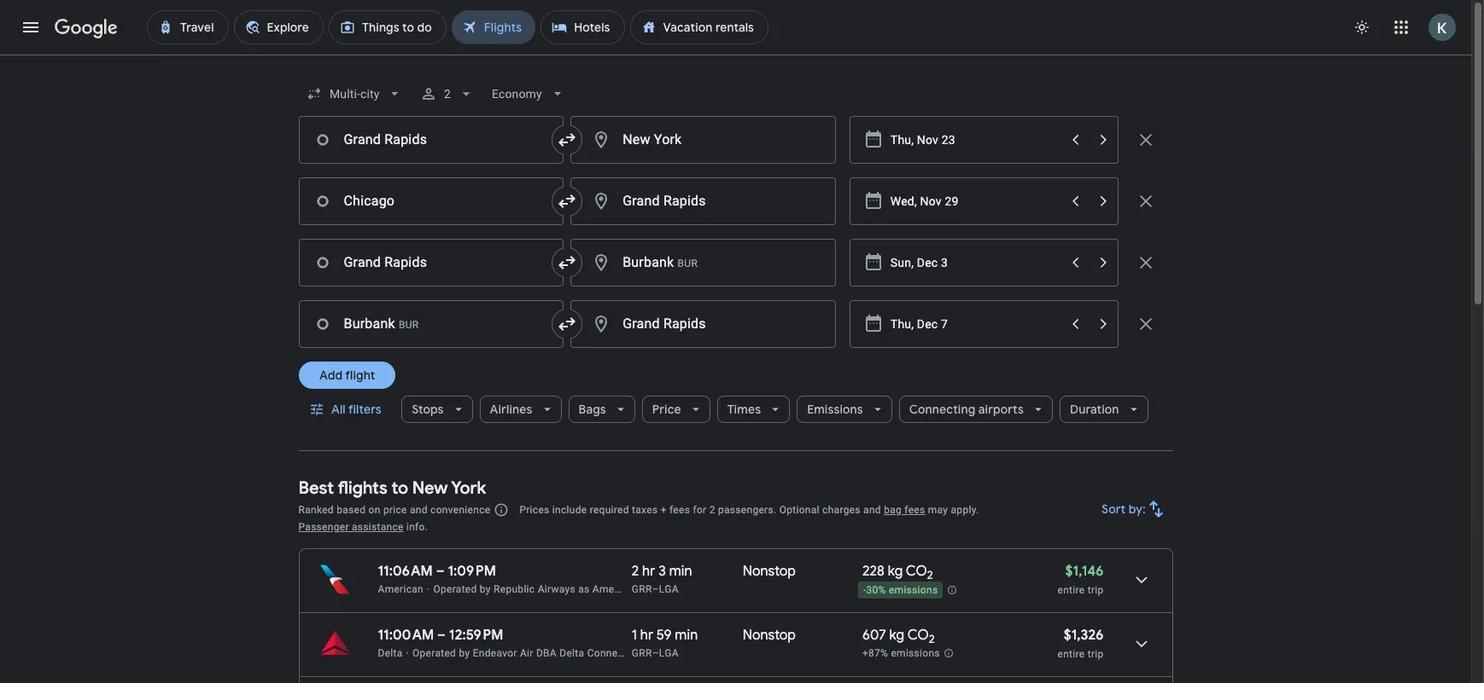Task type: locate. For each thing, give the bounding box(es) containing it.
1 horizontal spatial delta
[[560, 648, 584, 660]]

1 vertical spatial emissions
[[891, 648, 940, 660]]

swap origin and destination. image
[[557, 253, 577, 273], [557, 314, 577, 335]]

nonstop
[[743, 564, 796, 581], [743, 628, 796, 645]]

11:06 am – 1:09 pm
[[378, 564, 496, 581]]

– inside 1 hr 59 min grr – lga
[[652, 648, 659, 660]]

min inside 2 hr 3 min grr – lga
[[669, 564, 692, 581]]

ranked based on price and convenience
[[298, 505, 490, 517]]

delta
[[378, 648, 403, 660], [560, 648, 584, 660]]

0 horizontal spatial american
[[378, 584, 424, 596]]

times
[[727, 402, 761, 418]]

1 nonstop flight. element from the top
[[743, 564, 796, 583]]

1
[[632, 628, 637, 645]]

228 kg co 2
[[862, 564, 933, 583]]

co inside 607 kg co 2
[[907, 628, 929, 645]]

30%
[[866, 585, 886, 597]]

fees right the +
[[669, 505, 690, 517]]

0 vertical spatial trip
[[1088, 585, 1104, 597]]

operated by republic airways as american eagle
[[433, 584, 667, 596]]

1 horizontal spatial and
[[863, 505, 881, 517]]

228
[[862, 564, 884, 581]]

operated down 1:09 pm text box
[[433, 584, 477, 596]]

Arrival time: 12:59 PM. text field
[[449, 628, 503, 645]]

republic
[[494, 584, 535, 596]]

trip inside the $1,326 entire trip
[[1088, 649, 1104, 661]]

1 vertical spatial swap origin and destination. image
[[557, 191, 577, 212]]

None field
[[298, 79, 410, 109], [485, 79, 573, 109], [298, 79, 410, 109], [485, 79, 573, 109]]

fees
[[669, 505, 690, 517], [905, 505, 925, 517]]

1 departure text field from the top
[[890, 117, 1060, 163]]

1 lga from the top
[[659, 584, 679, 596]]

passenger assistance button
[[298, 522, 404, 534]]

trip down $1,146 text box
[[1088, 585, 1104, 597]]

11:00 am – 12:59 pm
[[378, 628, 503, 645]]

total duration 2 hr 3 min. element
[[632, 564, 743, 583]]

passenger
[[298, 522, 349, 534]]

0 horizontal spatial by
[[459, 648, 470, 660]]

nonstop for 1 hr 59 min
[[743, 628, 796, 645]]

by
[[480, 584, 491, 596], [459, 648, 470, 660]]

emissions down 607 kg co 2 at the bottom right
[[891, 648, 940, 660]]

filters
[[348, 402, 381, 418]]

best
[[298, 478, 334, 500]]

entire for $1,146
[[1057, 585, 1085, 597]]

0 vertical spatial operated
[[433, 584, 477, 596]]

flights
[[338, 478, 388, 500]]

grr down 1
[[632, 648, 652, 660]]

by for republic
[[480, 584, 491, 596]]

1 vertical spatial departure text field
[[890, 301, 1060, 348]]

1 vertical spatial grr
[[632, 648, 652, 660]]

– left 12:59 pm
[[437, 628, 446, 645]]

nonstop flight. element
[[743, 564, 796, 583], [743, 628, 796, 647]]

nonstop flight. element for 2 hr 3 min
[[743, 564, 796, 583]]

hr right 1
[[640, 628, 653, 645]]

2 swap origin and destination. image from the top
[[557, 191, 577, 212]]

2 and from the left
[[863, 505, 881, 517]]

entire down $1,146 text box
[[1057, 585, 1085, 597]]

2 departure text field from the top
[[890, 301, 1060, 348]]

1326 US dollars text field
[[1064, 628, 1104, 645]]

swap origin and destination. image
[[557, 130, 577, 150], [557, 191, 577, 212]]

lga down 59 on the bottom left
[[659, 648, 679, 660]]

ranked
[[298, 505, 334, 517]]

1 departure text field from the top
[[890, 178, 1060, 225]]

lga inside 2 hr 3 min grr – lga
[[659, 584, 679, 596]]

connecting
[[909, 402, 975, 418]]

None text field
[[571, 116, 836, 164], [298, 178, 564, 225], [571, 239, 836, 287], [298, 301, 564, 348], [571, 301, 836, 348], [571, 116, 836, 164], [298, 178, 564, 225], [571, 239, 836, 287], [298, 301, 564, 348], [571, 301, 836, 348]]

american down 'departure time: 11:06 am.' text field
[[378, 584, 424, 596]]

entire
[[1057, 585, 1085, 597], [1057, 649, 1085, 661]]

2
[[444, 87, 451, 101], [709, 505, 715, 517], [632, 564, 639, 581], [927, 569, 933, 583], [929, 633, 935, 647]]

grr inside 2 hr 3 min grr – lga
[[632, 584, 652, 596]]

hr inside 1 hr 59 min grr – lga
[[640, 628, 653, 645]]

0 vertical spatial entire
[[1057, 585, 1085, 597]]

0 vertical spatial nonstop flight. element
[[743, 564, 796, 583]]

kg inside 228 kg co 2
[[888, 564, 903, 581]]

3
[[658, 564, 666, 581]]

0 vertical spatial min
[[669, 564, 692, 581]]

leaves gerald r. ford international airport at 11:00 am on thursday, november 23 and arrives at laguardia airport at 12:59 pm on thursday, november 23. element
[[378, 628, 503, 645]]

0 vertical spatial swap origin and destination. image
[[557, 253, 577, 273]]

Departure text field
[[890, 117, 1060, 163], [890, 240, 1060, 286]]

hr left 3
[[642, 564, 655, 581]]

departure text field for the remove flight from chicago to grand rapids on wed, nov 29 icon
[[890, 178, 1060, 225]]

kg
[[888, 564, 903, 581], [889, 628, 904, 645]]

2 inside 2 hr 3 min grr – lga
[[632, 564, 639, 581]]

1 vertical spatial trip
[[1088, 649, 1104, 661]]

grr inside 1 hr 59 min grr – lga
[[632, 648, 652, 660]]

by for endeavor
[[459, 648, 470, 660]]

grr up 1
[[632, 584, 652, 596]]

Departure text field
[[890, 178, 1060, 225], [890, 301, 1060, 348]]

air
[[520, 648, 533, 660]]

Departure time: 11:00 AM. text field
[[378, 628, 434, 645]]

trip
[[1088, 585, 1104, 597], [1088, 649, 1104, 661]]

1 vertical spatial operated
[[412, 648, 456, 660]]

0 horizontal spatial delta
[[378, 648, 403, 660]]

airlines
[[490, 402, 532, 418]]

0 vertical spatial emissions
[[889, 585, 938, 597]]

stops
[[412, 402, 444, 418]]

1 nonstop from the top
[[743, 564, 796, 581]]

american
[[378, 584, 424, 596], [592, 584, 638, 596]]

delta right "dba" at the bottom left
[[560, 648, 584, 660]]

0 vertical spatial by
[[480, 584, 491, 596]]

operated for operated by endeavor air dba delta connection
[[412, 648, 456, 660]]

main menu image
[[20, 17, 41, 38]]

1 grr from the top
[[632, 584, 652, 596]]

add
[[319, 368, 342, 383]]

1 vertical spatial entire
[[1057, 649, 1085, 661]]

1 swap origin and destination. image from the top
[[557, 253, 577, 273]]

0 vertical spatial nonstop
[[743, 564, 796, 581]]

1 vertical spatial departure text field
[[890, 240, 1060, 286]]

hr inside 2 hr 3 min grr – lga
[[642, 564, 655, 581]]

1 delta from the left
[[378, 648, 403, 660]]

remove flight from chicago to grand rapids on wed, nov 29 image
[[1135, 191, 1156, 212]]

1 american from the left
[[378, 584, 424, 596]]

delta down 11:00 am
[[378, 648, 403, 660]]

and right price on the bottom of page
[[410, 505, 428, 517]]

kg up the -30% emissions
[[888, 564, 903, 581]]

0 vertical spatial co
[[906, 564, 927, 581]]

0 vertical spatial kg
[[888, 564, 903, 581]]

1 entire from the top
[[1057, 585, 1085, 597]]

departure text field for remove flight from burbank to grand rapids on thu, dec 7 icon
[[890, 301, 1060, 348]]

None search field
[[298, 73, 1173, 452]]

entire for $1,326
[[1057, 649, 1085, 661]]

2 nonstop from the top
[[743, 628, 796, 645]]

1 vertical spatial co
[[907, 628, 929, 645]]

swap origin and destination. image for remove flight from grand rapids to new york on thu, nov 23 image
[[557, 130, 577, 150]]

1 vertical spatial swap origin and destination. image
[[557, 314, 577, 335]]

duration
[[1070, 402, 1119, 418]]

apply.
[[951, 505, 979, 517]]

0 vertical spatial departure text field
[[890, 178, 1060, 225]]

607
[[862, 628, 886, 645]]

entire inside the $1,326 entire trip
[[1057, 649, 1085, 661]]

co
[[906, 564, 927, 581], [907, 628, 929, 645]]

american right the as
[[592, 584, 638, 596]]

min right 59 on the bottom left
[[675, 628, 698, 645]]

trip inside $1,146 entire trip
[[1088, 585, 1104, 597]]

None text field
[[298, 116, 564, 164], [571, 178, 836, 225], [298, 239, 564, 287], [298, 116, 564, 164], [571, 178, 836, 225], [298, 239, 564, 287]]

– down 3
[[652, 584, 659, 596]]

min
[[669, 564, 692, 581], [675, 628, 698, 645]]

0 vertical spatial swap origin and destination. image
[[557, 130, 577, 150]]

2 inside 607 kg co 2
[[929, 633, 935, 647]]

remove flight from grand rapids to new york on thu, nov 23 image
[[1135, 130, 1156, 150]]

2 trip from the top
[[1088, 649, 1104, 661]]

duration button
[[1060, 389, 1148, 430]]

2 entire from the top
[[1057, 649, 1085, 661]]

1 vertical spatial min
[[675, 628, 698, 645]]

1 trip from the top
[[1088, 585, 1104, 597]]

airlines button
[[480, 389, 561, 430]]

grr
[[632, 584, 652, 596], [632, 648, 652, 660]]

by down 12:59 pm
[[459, 648, 470, 660]]

2 swap origin and destination. image from the top
[[557, 314, 577, 335]]

2 grr from the top
[[632, 648, 652, 660]]

kg inside 607 kg co 2
[[889, 628, 904, 645]]

kg for 228
[[888, 564, 903, 581]]

1 horizontal spatial american
[[592, 584, 638, 596]]

trip for $1,326
[[1088, 649, 1104, 661]]

1 vertical spatial nonstop flight. element
[[743, 628, 796, 647]]

emissions down 228 kg co 2
[[889, 585, 938, 597]]

0 vertical spatial departure text field
[[890, 117, 1060, 163]]

1 vertical spatial nonstop
[[743, 628, 796, 645]]

to
[[391, 478, 408, 500]]

total duration 1 hr 59 min. element
[[632, 628, 743, 647]]

kg for 607
[[889, 628, 904, 645]]

connecting airports button
[[899, 389, 1053, 430]]

1 swap origin and destination. image from the top
[[557, 130, 577, 150]]

none search field containing add flight
[[298, 73, 1173, 452]]

taxes
[[632, 505, 658, 517]]

entire down $1,326
[[1057, 649, 1085, 661]]

0 vertical spatial lga
[[659, 584, 679, 596]]

operated
[[433, 584, 477, 596], [412, 648, 456, 660]]

entire inside $1,146 entire trip
[[1057, 585, 1085, 597]]

1 vertical spatial lga
[[659, 648, 679, 660]]

– left 1:09 pm text box
[[436, 564, 444, 581]]

2 departure text field from the top
[[890, 240, 1060, 286]]

11:06 am
[[378, 564, 433, 581]]

for
[[693, 505, 706, 517]]

0 vertical spatial hr
[[642, 564, 655, 581]]

co up the -30% emissions
[[906, 564, 927, 581]]

–
[[436, 564, 444, 581], [652, 584, 659, 596], [437, 628, 446, 645], [652, 648, 659, 660]]

hr for 1
[[640, 628, 653, 645]]

co inside 228 kg co 2
[[906, 564, 927, 581]]

trip down $1,326
[[1088, 649, 1104, 661]]

min right 3
[[669, 564, 692, 581]]

lga inside 1 hr 59 min grr – lga
[[659, 648, 679, 660]]

grr for 1
[[632, 648, 652, 660]]

 image
[[406, 648, 409, 660]]

and
[[410, 505, 428, 517], [863, 505, 881, 517]]

0 horizontal spatial fees
[[669, 505, 690, 517]]

prices
[[519, 505, 550, 517]]

– down 59 on the bottom left
[[652, 648, 659, 660]]

0 vertical spatial grr
[[632, 584, 652, 596]]

operated down leaves gerald r. ford international airport at 11:00 am on thursday, november 23 and arrives at laguardia airport at 12:59 pm on thursday, november 23. element
[[412, 648, 456, 660]]

kg up +87% emissions
[[889, 628, 904, 645]]

1 horizontal spatial fees
[[905, 505, 925, 517]]

2 lga from the top
[[659, 648, 679, 660]]

12:59 pm
[[449, 628, 503, 645]]

lga down 3
[[659, 584, 679, 596]]

1 vertical spatial hr
[[640, 628, 653, 645]]

1146 US dollars text field
[[1065, 564, 1104, 581]]

1:09 pm
[[448, 564, 496, 581]]

airways
[[538, 584, 576, 596]]

0 horizontal spatial and
[[410, 505, 428, 517]]

airports
[[978, 402, 1024, 418]]

add flight button
[[298, 362, 395, 389]]

bag fees button
[[884, 505, 925, 517]]

1 vertical spatial kg
[[889, 628, 904, 645]]

swap origin and destination. image for the remove flight from grand rapids to burbank on sun, dec 3 image
[[557, 253, 577, 273]]

1 vertical spatial by
[[459, 648, 470, 660]]

1 horizontal spatial by
[[480, 584, 491, 596]]

co up +87% emissions
[[907, 628, 929, 645]]

2 nonstop flight. element from the top
[[743, 628, 796, 647]]

nonstop flight. element for 1 hr 59 min
[[743, 628, 796, 647]]

lga
[[659, 584, 679, 596], [659, 648, 679, 660]]

and left bag
[[863, 505, 881, 517]]

by down 1:09 pm
[[480, 584, 491, 596]]

fees right bag
[[905, 505, 925, 517]]

min inside 1 hr 59 min grr – lga
[[675, 628, 698, 645]]

1 fees from the left
[[669, 505, 690, 517]]



Task type: describe. For each thing, give the bounding box(es) containing it.
include
[[552, 505, 587, 517]]

$1,326
[[1064, 628, 1104, 645]]

operated for operated by republic airways as american eagle
[[433, 584, 477, 596]]

based
[[337, 505, 366, 517]]

by:
[[1128, 502, 1145, 517]]

add flight
[[319, 368, 375, 383]]

price
[[652, 402, 681, 418]]

connection
[[587, 648, 642, 660]]

bag
[[884, 505, 902, 517]]

2 inside popup button
[[444, 87, 451, 101]]

leaves gerald r. ford international airport at 11:06 am on thursday, november 23 and arrives at laguardia airport at 1:09 pm on thursday, november 23. element
[[378, 564, 496, 581]]

york
[[451, 478, 486, 500]]

11:00 am
[[378, 628, 434, 645]]

stops button
[[401, 389, 473, 430]]

sort by:
[[1101, 502, 1145, 517]]

sort
[[1101, 502, 1125, 517]]

price button
[[642, 389, 710, 430]]

2 hr 3 min grr – lga
[[632, 564, 692, 596]]

Arrival time: 1:09 PM. text field
[[448, 564, 496, 581]]

and inside prices include required taxes + fees for 2 passengers. optional charges and bag fees may apply. passenger assistance
[[863, 505, 881, 517]]

endeavor
[[473, 648, 517, 660]]

convenience
[[430, 505, 490, 517]]

Departure time: 11:06 AM. text field
[[378, 564, 433, 581]]

loading results progress bar
[[0, 55, 1471, 58]]

new
[[412, 478, 448, 500]]

$1,326 entire trip
[[1057, 628, 1104, 661]]

optional
[[779, 505, 820, 517]]

bags
[[579, 402, 606, 418]]

swap origin and destination. image for remove flight from burbank to grand rapids on thu, dec 7 icon
[[557, 314, 577, 335]]

hr for 2
[[642, 564, 655, 581]]

passengers.
[[718, 505, 776, 517]]

2 button
[[413, 73, 482, 114]]

2 fees from the left
[[905, 505, 925, 517]]

flight details. leaves gerald r. ford international airport at 11:06 am on thursday, november 23 and arrives at laguardia airport at 1:09 pm on thursday, november 23. image
[[1121, 560, 1162, 601]]

on
[[368, 505, 380, 517]]

trip for $1,146
[[1088, 585, 1104, 597]]

departure text field for the remove flight from grand rapids to burbank on sun, dec 3 image
[[890, 240, 1060, 286]]

– inside 2 hr 3 min grr – lga
[[652, 584, 659, 596]]

grr for 2
[[632, 584, 652, 596]]

2 american from the left
[[592, 584, 638, 596]]

required
[[590, 505, 629, 517]]

assistance
[[352, 522, 404, 534]]

remove flight from grand rapids to burbank on sun, dec 3 image
[[1135, 253, 1156, 273]]

2 delta from the left
[[560, 648, 584, 660]]

charges
[[822, 505, 861, 517]]

1 hr 59 min grr – lga
[[632, 628, 698, 660]]

nonstop for 2 hr 3 min
[[743, 564, 796, 581]]

remove flight from burbank to grand rapids on thu, dec 7 image
[[1135, 314, 1156, 335]]

bags button
[[568, 389, 635, 430]]

swap origin and destination. image for the remove flight from chicago to grand rapids on wed, nov 29 icon
[[557, 191, 577, 212]]

all filters button
[[298, 389, 395, 430]]

-30% emissions
[[863, 585, 938, 597]]

operated by endeavor air dba delta connection
[[412, 648, 642, 660]]

+87% emissions
[[862, 648, 940, 660]]

all
[[331, 402, 345, 418]]

best flights to new york
[[298, 478, 486, 500]]

eagle
[[641, 584, 667, 596]]

607 kg co 2
[[862, 628, 935, 647]]

59
[[656, 628, 672, 645]]

times button
[[717, 389, 790, 430]]

price
[[383, 505, 407, 517]]

co for 228
[[906, 564, 927, 581]]

prices include required taxes + fees for 2 passengers. optional charges and bag fees may apply. passenger assistance
[[298, 505, 979, 534]]

+87%
[[862, 648, 888, 660]]

all filters
[[331, 402, 381, 418]]

-
[[863, 585, 866, 597]]

min for 2 hr 3 min
[[669, 564, 692, 581]]

$1,146
[[1065, 564, 1104, 581]]

as
[[578, 584, 590, 596]]

co for 607
[[907, 628, 929, 645]]

$1,146 entire trip
[[1057, 564, 1104, 597]]

emissions
[[807, 402, 863, 418]]

+
[[661, 505, 667, 517]]

may
[[928, 505, 948, 517]]

2 inside prices include required taxes + fees for 2 passengers. optional charges and bag fees may apply. passenger assistance
[[709, 505, 715, 517]]

emissions button
[[797, 389, 892, 430]]

lga for 59
[[659, 648, 679, 660]]

change appearance image
[[1341, 7, 1382, 48]]

min for 1 hr 59 min
[[675, 628, 698, 645]]

dba
[[536, 648, 557, 660]]

sort by: button
[[1094, 489, 1173, 530]]

lga for 3
[[659, 584, 679, 596]]

departure text field for remove flight from grand rapids to new york on thu, nov 23 image
[[890, 117, 1060, 163]]

flight
[[345, 368, 375, 383]]

1 and from the left
[[410, 505, 428, 517]]

2 inside 228 kg co 2
[[927, 569, 933, 583]]

flight details. leaves gerald r. ford international airport at 11:00 am on thursday, november 23 and arrives at laguardia airport at 12:59 pm on thursday, november 23. image
[[1121, 624, 1162, 665]]

connecting airports
[[909, 402, 1024, 418]]

learn more about ranking image
[[494, 503, 509, 518]]



Task type: vqa. For each thing, say whether or not it's contained in the screenshot.
passengers.
yes



